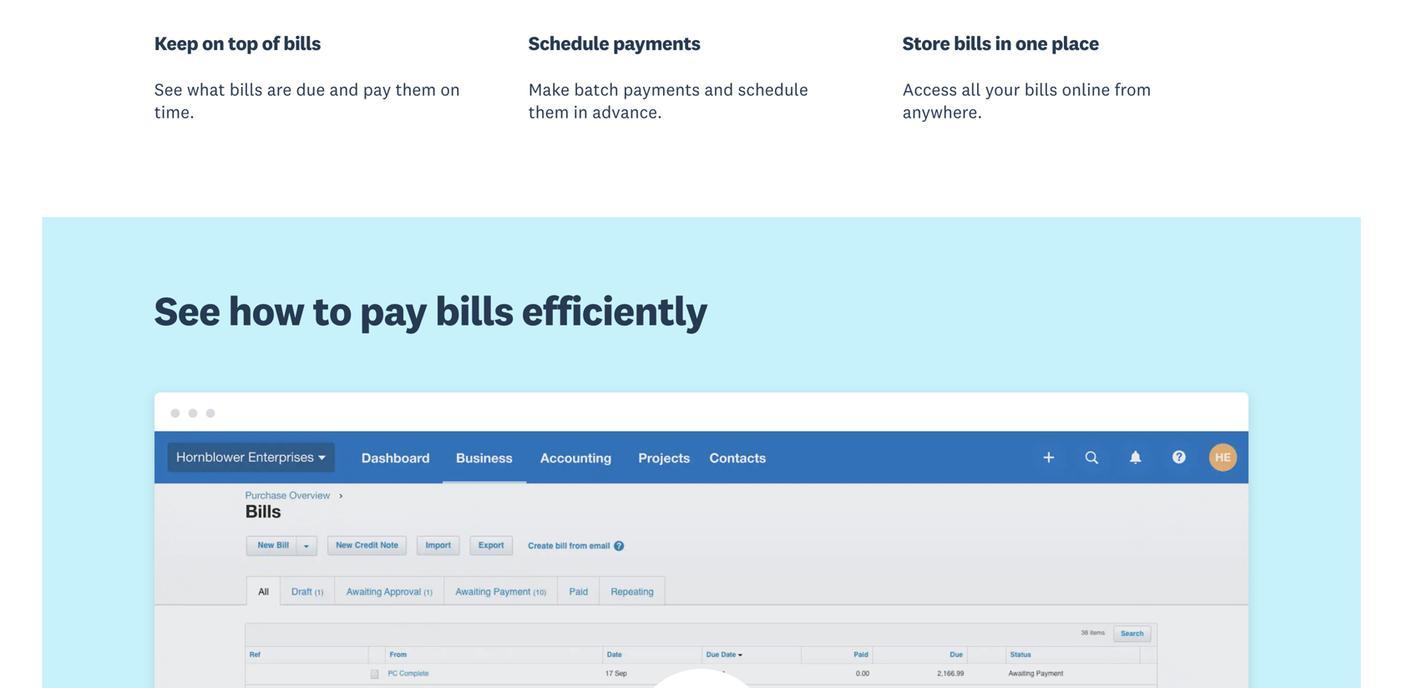 Task type: vqa. For each thing, say whether or not it's contained in the screenshot.
the bottom in
yes



Task type: describe. For each thing, give the bounding box(es) containing it.
see how to pay bills efficiently
[[154, 285, 707, 336]]

how
[[228, 285, 304, 336]]

place
[[1051, 31, 1099, 55]]

your
[[985, 78, 1020, 100]]

anywhere.
[[903, 101, 982, 123]]

in inside the make batch payments and schedule them in advance.
[[573, 101, 588, 123]]

from
[[1115, 78, 1151, 100]]

one
[[1016, 31, 1047, 55]]

0 vertical spatial on
[[202, 31, 224, 55]]

1 vertical spatial pay
[[360, 285, 427, 336]]

1 horizontal spatial in
[[995, 31, 1012, 55]]

store bills in one place
[[903, 31, 1099, 55]]

access
[[903, 78, 957, 100]]

and inside see what bills are due and pay them on time.
[[330, 78, 359, 100]]

efficiently
[[522, 285, 707, 336]]

advance.
[[592, 101, 662, 123]]

pay inside see what bills are due and pay them on time.
[[363, 78, 391, 100]]

and inside the make batch payments and schedule them in advance.
[[704, 78, 734, 100]]

schedule
[[738, 78, 808, 100]]

keep on top of bills
[[154, 31, 321, 55]]

due
[[296, 78, 325, 100]]

them inside see what bills are due and pay them on time.
[[395, 78, 436, 100]]

0 vertical spatial payments
[[613, 31, 700, 55]]

top
[[228, 31, 258, 55]]

them inside the make batch payments and schedule them in advance.
[[528, 101, 569, 123]]

online
[[1062, 78, 1110, 100]]

payments inside the make batch payments and schedule them in advance.
[[623, 78, 700, 100]]



Task type: locate. For each thing, give the bounding box(es) containing it.
are
[[267, 78, 292, 100]]

schedule payments
[[528, 31, 700, 55]]

see up time.
[[154, 78, 183, 100]]

1 vertical spatial in
[[573, 101, 588, 123]]

store
[[903, 31, 950, 55]]

make batch payments and schedule them in advance.
[[528, 78, 808, 123]]

see inside see what bills are due and pay them on time.
[[154, 78, 183, 100]]

and
[[330, 78, 359, 100], [704, 78, 734, 100]]

access all your bills online from anywhere.
[[903, 78, 1151, 123]]

2 and from the left
[[704, 78, 734, 100]]

0 vertical spatial see
[[154, 78, 183, 100]]

in down batch
[[573, 101, 588, 123]]

schedule
[[528, 31, 609, 55]]

make
[[528, 78, 570, 100]]

pay right "due"
[[363, 78, 391, 100]]

batch
[[574, 78, 619, 100]]

and left schedule
[[704, 78, 734, 100]]

of
[[262, 31, 279, 55]]

them
[[395, 78, 436, 100], [528, 101, 569, 123]]

bills
[[283, 31, 321, 55], [954, 31, 991, 55], [229, 78, 263, 100], [1024, 78, 1058, 100], [435, 285, 513, 336]]

1 vertical spatial on
[[440, 78, 460, 100]]

in left one
[[995, 31, 1012, 55]]

to
[[313, 285, 351, 336]]

bills inside see what bills are due and pay them on time.
[[229, 78, 263, 100]]

payments
[[613, 31, 700, 55], [623, 78, 700, 100]]

see what bills are due and pay them on time.
[[154, 78, 460, 123]]

1 vertical spatial them
[[528, 101, 569, 123]]

see left how
[[154, 285, 220, 336]]

0 vertical spatial pay
[[363, 78, 391, 100]]

on
[[202, 31, 224, 55], [440, 78, 460, 100]]

1 horizontal spatial them
[[528, 101, 569, 123]]

0 horizontal spatial in
[[573, 101, 588, 123]]

keep
[[154, 31, 198, 55]]

payments up advance. on the left of page
[[623, 78, 700, 100]]

0 horizontal spatial on
[[202, 31, 224, 55]]

pay
[[363, 78, 391, 100], [360, 285, 427, 336]]

0 vertical spatial them
[[395, 78, 436, 100]]

payments up the make batch payments and schedule them in advance.
[[613, 31, 700, 55]]

1 horizontal spatial and
[[704, 78, 734, 100]]

0 horizontal spatial them
[[395, 78, 436, 100]]

all
[[962, 78, 981, 100]]

0 vertical spatial in
[[995, 31, 1012, 55]]

bills inside access all your bills online from anywhere.
[[1024, 78, 1058, 100]]

1 vertical spatial see
[[154, 285, 220, 336]]

2 see from the top
[[154, 285, 220, 336]]

1 and from the left
[[330, 78, 359, 100]]

what
[[187, 78, 225, 100]]

see
[[154, 78, 183, 100], [154, 285, 220, 336]]

in
[[995, 31, 1012, 55], [573, 101, 588, 123]]

and right "due"
[[330, 78, 359, 100]]

time.
[[154, 101, 195, 123]]

1 see from the top
[[154, 78, 183, 100]]

see for see what bills are due and pay them on time.
[[154, 78, 183, 100]]

pay right the to
[[360, 285, 427, 336]]

1 horizontal spatial on
[[440, 78, 460, 100]]

1 vertical spatial payments
[[623, 78, 700, 100]]

0 horizontal spatial and
[[330, 78, 359, 100]]

see for see how to pay bills efficiently
[[154, 285, 220, 336]]

on inside see what bills are due and pay them on time.
[[440, 78, 460, 100]]



